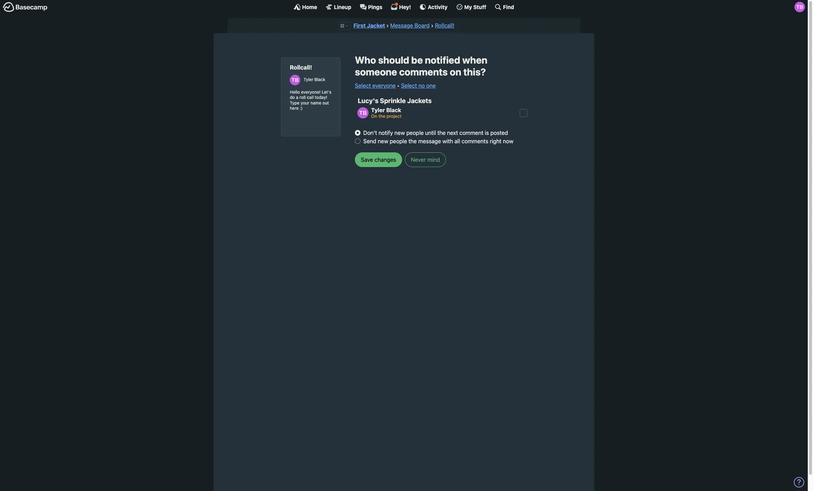 Task type: locate. For each thing, give the bounding box(es) containing it.
1 horizontal spatial ›
[[431, 22, 434, 29]]

› message board › rollcall!
[[386, 22, 455, 29]]

hello everyone! let's do a roll call today! type your name out here :)
[[290, 89, 331, 111]]

do
[[290, 95, 295, 100]]

the up send new people the message             with all comments right now on the top
[[438, 130, 446, 136]]

1 select from the left
[[355, 82, 371, 89]]

who should be notified when someone comments on this?
[[355, 54, 488, 78]]

message
[[390, 22, 413, 29]]

1 horizontal spatial new
[[395, 130, 405, 136]]

black inside "tyler black on the project"
[[386, 107, 401, 113]]

new down notify
[[378, 138, 388, 145]]

pings
[[368, 4, 382, 10]]

select right •
[[401, 82, 417, 89]]

2 vertical spatial tyler black image
[[357, 108, 369, 119]]

select
[[355, 82, 371, 89], [401, 82, 417, 89]]

tyler up on
[[371, 107, 385, 113]]

black
[[315, 77, 325, 82], [386, 107, 401, 113]]

1 horizontal spatial tyler
[[371, 107, 385, 113]]

the left message
[[409, 138, 417, 145]]

black for tyler black on the project
[[386, 107, 401, 113]]

message board link
[[390, 22, 430, 29]]

0 vertical spatial rollcall!
[[435, 22, 455, 29]]

people left until
[[406, 130, 424, 136]]

black up "let's"
[[315, 77, 325, 82]]

1 horizontal spatial black
[[386, 107, 401, 113]]

notify
[[379, 130, 393, 136]]

sprinkle
[[380, 97, 406, 105]]

rollcall! down "activity"
[[435, 22, 455, 29]]

1 vertical spatial tyler black image
[[290, 75, 300, 85]]

2 vertical spatial the
[[409, 138, 417, 145]]

new right notify
[[395, 130, 405, 136]]

comments down the be
[[399, 66, 448, 78]]

tyler up everyone!
[[304, 77, 313, 82]]

black up the project
[[386, 107, 401, 113]]

0 horizontal spatial ›
[[386, 22, 389, 29]]

2 select from the left
[[401, 82, 417, 89]]

message
[[418, 138, 441, 145]]

rollcall!
[[435, 22, 455, 29], [290, 64, 312, 71]]

jackets
[[407, 97, 432, 105]]

hey!
[[399, 4, 411, 10]]

None submit
[[355, 153, 402, 167]]

one
[[426, 82, 436, 89]]

› right jacket on the left
[[386, 22, 389, 29]]

project
[[387, 114, 402, 119]]

no
[[419, 82, 425, 89]]

don't notify new people until the next comment is posted
[[363, 130, 508, 136]]

the right on
[[379, 114, 385, 119]]

everyone
[[372, 82, 396, 89]]

new
[[395, 130, 405, 136], [378, 138, 388, 145]]

someone
[[355, 66, 397, 78]]

people
[[406, 130, 424, 136], [390, 138, 407, 145]]

tyler black on the project
[[371, 107, 402, 119]]

first jacket
[[353, 22, 385, 29]]

0 horizontal spatial tyler
[[304, 77, 313, 82]]

0 horizontal spatial select
[[355, 82, 371, 89]]

the for project
[[379, 114, 385, 119]]

tyler inside "tyler black on the project"
[[371, 107, 385, 113]]

›
[[386, 22, 389, 29], [431, 22, 434, 29]]

tyler
[[304, 77, 313, 82], [371, 107, 385, 113]]

1 horizontal spatial the
[[409, 138, 417, 145]]

lineup link
[[326, 4, 351, 11]]

0 horizontal spatial black
[[315, 77, 325, 82]]

0 vertical spatial tyler
[[304, 77, 313, 82]]

1 vertical spatial tyler
[[371, 107, 385, 113]]

first jacket link
[[353, 22, 385, 29]]

1 horizontal spatial select
[[401, 82, 417, 89]]

name
[[311, 100, 321, 106]]

the for message
[[409, 138, 417, 145]]

1 › from the left
[[386, 22, 389, 29]]

home
[[302, 4, 317, 10]]

1 vertical spatial rollcall!
[[290, 64, 312, 71]]

tyler for tyler black on the project
[[371, 107, 385, 113]]

the
[[379, 114, 385, 119], [438, 130, 446, 136], [409, 138, 417, 145]]

now
[[503, 138, 514, 145]]

posted
[[491, 130, 508, 136]]

0 vertical spatial the
[[379, 114, 385, 119]]

1 vertical spatial black
[[386, 107, 401, 113]]

2 horizontal spatial the
[[438, 130, 446, 136]]

1 vertical spatial comments
[[462, 138, 488, 145]]

rollcall! up tyler black
[[290, 64, 312, 71]]

activity
[[428, 4, 448, 10]]

people down notify
[[390, 138, 407, 145]]

main element
[[0, 0, 808, 14]]

hey! button
[[391, 2, 411, 11]]

the inside "tyler black on the project"
[[379, 114, 385, 119]]

tyler for tyler black
[[304, 77, 313, 82]]

comments inside who should be notified when someone comments on this?
[[399, 66, 448, 78]]

2 horizontal spatial tyler black image
[[795, 2, 805, 12]]

0 horizontal spatial comments
[[399, 66, 448, 78]]

0 vertical spatial black
[[315, 77, 325, 82]]

don't
[[363, 130, 377, 136]]

tyler black image
[[795, 2, 805, 12], [290, 75, 300, 85], [357, 108, 369, 119]]

my stuff button
[[456, 4, 486, 11]]

switch accounts image
[[3, 2, 48, 13]]

black for tyler black
[[315, 77, 325, 82]]

comments
[[399, 66, 448, 78], [462, 138, 488, 145]]

1 vertical spatial people
[[390, 138, 407, 145]]

select up lucy's
[[355, 82, 371, 89]]

0 horizontal spatial tyler black image
[[290, 75, 300, 85]]

right
[[490, 138, 502, 145]]

all
[[455, 138, 460, 145]]

should
[[378, 54, 409, 66]]

0 horizontal spatial the
[[379, 114, 385, 119]]

0 horizontal spatial new
[[378, 138, 388, 145]]

jacket
[[367, 22, 385, 29]]

comments down comment
[[462, 138, 488, 145]]

is
[[485, 130, 489, 136]]

roll
[[300, 95, 306, 100]]

› right board
[[431, 22, 434, 29]]

0 vertical spatial comments
[[399, 66, 448, 78]]

select everyone • select no one
[[355, 82, 436, 89]]

everyone!
[[301, 89, 321, 95]]



Task type: describe. For each thing, give the bounding box(es) containing it.
1 horizontal spatial tyler black image
[[357, 108, 369, 119]]

my stuff
[[464, 4, 486, 10]]

comment
[[460, 130, 483, 136]]

1 horizontal spatial comments
[[462, 138, 488, 145]]

a
[[296, 95, 298, 100]]

hello
[[290, 89, 300, 95]]

0 horizontal spatial rollcall!
[[290, 64, 312, 71]]

•
[[397, 82, 400, 89]]

:)
[[300, 106, 303, 111]]

never mind
[[411, 157, 440, 163]]

lucy's sprinkle jackets
[[358, 97, 432, 105]]

when
[[462, 54, 488, 66]]

out
[[323, 100, 329, 106]]

on
[[450, 66, 461, 78]]

board
[[415, 22, 430, 29]]

type
[[290, 100, 300, 106]]

0 vertical spatial new
[[395, 130, 405, 136]]

find button
[[495, 4, 514, 11]]

lineup
[[334, 4, 351, 10]]

lucy's
[[358, 97, 379, 105]]

this?
[[464, 66, 486, 78]]

pings button
[[360, 4, 382, 11]]

0 vertical spatial people
[[406, 130, 424, 136]]

with
[[443, 138, 453, 145]]

mind
[[427, 157, 440, 163]]

my
[[464, 4, 472, 10]]

1 horizontal spatial rollcall!
[[435, 22, 455, 29]]

never mind link
[[405, 153, 446, 167]]

select everyone button
[[355, 81, 396, 90]]

here
[[290, 106, 299, 111]]

rollcall! link
[[435, 22, 455, 29]]

be
[[411, 54, 423, 66]]

home link
[[294, 4, 317, 11]]

on
[[371, 114, 377, 119]]

call
[[307, 95, 314, 100]]

activity link
[[420, 4, 448, 11]]

2 › from the left
[[431, 22, 434, 29]]

1 vertical spatial the
[[438, 130, 446, 136]]

send
[[363, 138, 376, 145]]

today!
[[315, 95, 327, 100]]

find
[[503, 4, 514, 10]]

send new people the message             with all comments right now
[[363, 138, 514, 145]]

until
[[425, 130, 436, 136]]

who
[[355, 54, 376, 66]]

stuff
[[473, 4, 486, 10]]

next
[[447, 130, 458, 136]]

your
[[301, 100, 309, 106]]

notified
[[425, 54, 460, 66]]

first
[[353, 22, 366, 29]]

let's
[[322, 89, 331, 95]]

1 vertical spatial new
[[378, 138, 388, 145]]

tyler black
[[304, 77, 325, 82]]

select no one button
[[401, 81, 436, 90]]

0 vertical spatial tyler black image
[[795, 2, 805, 12]]

never
[[411, 157, 426, 163]]



Task type: vqa. For each thing, say whether or not it's contained in the screenshot.
LINEUP
yes



